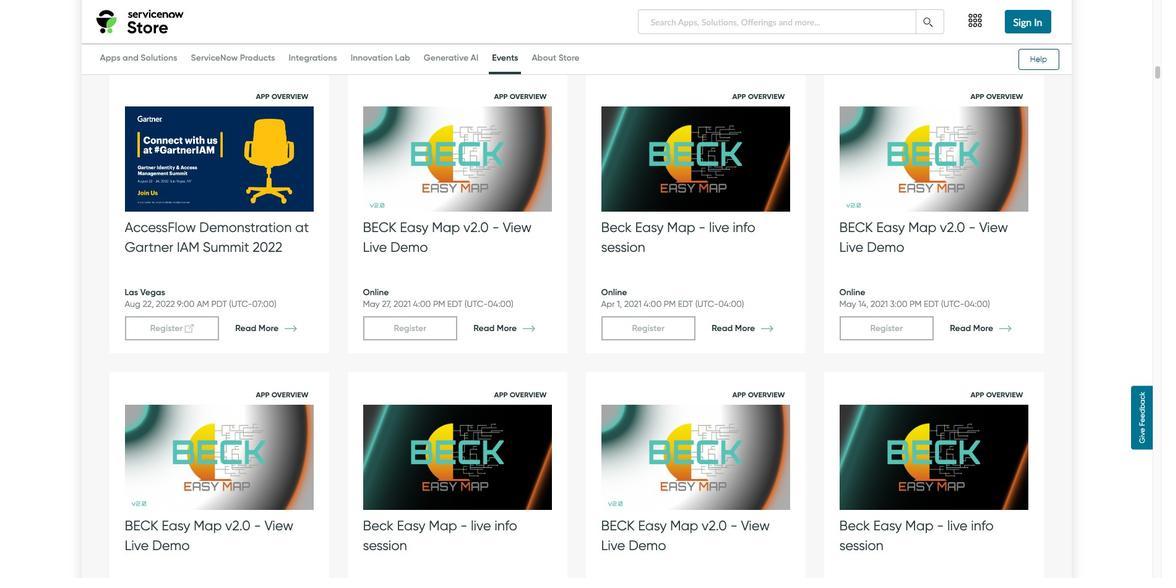 Task type: locate. For each thing, give the bounding box(es) containing it.
demo
[[391, 239, 428, 255], [867, 239, 905, 255], [152, 537, 190, 554], [629, 537, 666, 554]]

2 horizontal spatial 2021
[[871, 299, 888, 310]]

integrations link
[[286, 52, 340, 72]]

read down (utc+02:00)
[[712, 24, 733, 35]]

generative
[[424, 52, 469, 63]]

1:00
[[891, 1, 907, 11]]

live for left the beck easy map - live info session heading
[[471, 518, 491, 534]]

overview
[[272, 92, 309, 101], [510, 92, 547, 101], [748, 92, 785, 101], [987, 92, 1024, 101], [272, 390, 309, 399], [510, 390, 547, 399], [748, 390, 785, 399], [987, 390, 1024, 399]]

1 register button from the left
[[125, 316, 219, 340]]

v2.0
[[464, 219, 489, 236], [940, 219, 966, 236], [225, 518, 251, 534], [702, 518, 727, 534]]

register for online may 14, 2021 3:00 pm edt (utc-04:00)
[[871, 323, 903, 334]]

may left the '3:00'
[[840, 299, 857, 310]]

live
[[709, 219, 730, 236], [471, 518, 491, 534], [948, 518, 968, 534]]

beck easy map v2.0 - view live demo
[[363, 219, 532, 255], [840, 219, 1009, 255], [125, 518, 294, 554], [601, 518, 770, 554]]

read down online may 27, 2021 4:00 pm edt (utc-04:00)
[[474, 323, 495, 334]]

3 register button from the left
[[601, 316, 696, 340]]

read more for las vegas aug 22, 2022 9:00 am pdt (utc-07:00)
[[235, 323, 279, 334]]

app
[[256, 92, 270, 101], [494, 92, 508, 101], [733, 92, 746, 101], [971, 92, 985, 101], [256, 390, 270, 399], [494, 390, 508, 399], [733, 390, 746, 399], [971, 390, 985, 399]]

04:00) inside "online may 14, 2021 3:00 pm edt (utc-04:00)"
[[965, 299, 990, 310]]

about store
[[532, 52, 580, 63]]

register button down '9:00' at left
[[125, 316, 219, 340]]

2 horizontal spatial online
[[840, 287, 866, 298]]

online for online may 27, 2021 4:00 pm edt (utc-04:00)
[[363, 287, 389, 298]]

3 register from the left
[[632, 323, 665, 334]]

04:00) inside online may 27, 2021 4:00 pm edt (utc-04:00)
[[488, 299, 514, 310]]

9:00
[[177, 299, 195, 310]]

4:00 right 27,
[[413, 299, 431, 310]]

beck
[[363, 219, 397, 236], [840, 219, 873, 236], [125, 518, 158, 534], [601, 518, 635, 534]]

3 online from the left
[[840, 287, 866, 298]]

iam
[[177, 239, 199, 255]]

beck easy map - live info session for the beck easy map - live info session heading to the right
[[840, 518, 994, 554]]

solutions
[[141, 52, 177, 63]]

popup image inside register button
[[185, 322, 194, 333]]

1,
[[617, 299, 622, 310]]

pm
[[198, 1, 210, 11], [671, 1, 683, 11], [909, 1, 921, 11], [433, 299, 445, 310], [664, 299, 676, 310], [910, 299, 922, 310]]

beck easy map v2.0 - view live demo heading
[[363, 218, 552, 257], [840, 218, 1029, 257], [125, 516, 314, 555], [601, 516, 790, 555]]

2021 inside the online apr 1, 2021 4:00 pm edt (utc-04:00)
[[624, 299, 642, 310]]

1 horizontal spatial popup image
[[900, 24, 909, 35]]

pm left est
[[198, 1, 210, 11]]

04:00) inside the online apr 1, 2021 4:00 pm edt (utc-04:00)
[[719, 299, 744, 310]]

0 horizontal spatial may
[[363, 299, 380, 310]]

tab list
[[94, 46, 586, 74]]

14, left the '3:00'
[[859, 299, 869, 310]]

read down 07:00)
[[235, 323, 256, 334]]

04:00) for online may 27, 2021 4:00 pm edt (utc-04:00)
[[488, 299, 514, 310]]

map
[[432, 219, 460, 236], [667, 219, 696, 236], [909, 219, 937, 236], [194, 518, 222, 534], [429, 518, 457, 534], [670, 518, 699, 534], [906, 518, 934, 534]]

register down online may 27, 2021 4:00 pm edt (utc-04:00)
[[394, 323, 427, 334]]

2 2021 from the left
[[624, 299, 642, 310]]

generative ai link
[[421, 52, 482, 72]]

integrations
[[289, 52, 337, 63]]

2021 inside online may 27, 2021 4:00 pm edt (utc-04:00)
[[394, 299, 411, 310]]

read more button for online may 27, 2021 4:00 pm edt (utc-04:00)
[[457, 316, 552, 340]]

read more button for online may 14, 2021 3:00 pm edt (utc-04:00)
[[934, 316, 1029, 340]]

3 2021 from the left
[[871, 299, 888, 310]]

info for left the beck easy map - live info session heading
[[495, 518, 517, 534]]

2021 right 1, in the right bottom of the page
[[624, 299, 642, 310]]

register down the '3:00'
[[871, 323, 903, 334]]

0 horizontal spatial beck
[[363, 518, 394, 534]]

apr
[[601, 299, 615, 310]]

apps and solutions link
[[97, 52, 180, 72]]

1 horizontal spatial online
[[601, 287, 627, 298]]

register button down the '3:00'
[[840, 316, 934, 340]]

read more for online may 14, 2021 3:00 pm edt (utc-04:00)
[[950, 323, 994, 334]]

session
[[601, 239, 646, 255], [363, 537, 407, 554], [840, 537, 884, 554]]

2021 for online may 14, 2021 3:00 pm edt (utc-04:00)
[[871, 299, 888, 310]]

search image
[[924, 15, 934, 27]]

help link
[[1012, 49, 1060, 70]]

1 horizontal spatial live
[[709, 219, 730, 236]]

live
[[363, 239, 387, 255], [840, 239, 864, 255], [125, 537, 149, 554], [601, 537, 626, 554]]

read for las vegas aug 22, 2022 9:00 am pdt (utc-07:00)
[[235, 323, 256, 334]]

edt inside online may 27, 2021 4:00 pm edt (utc-04:00)
[[447, 299, 463, 310]]

12:00
[[176, 1, 196, 11]]

oct
[[601, 1, 616, 11]]

beck easy map - live info session
[[601, 219, 756, 255], [363, 518, 517, 554], [840, 518, 994, 554]]

-
[[492, 219, 500, 236], [699, 219, 706, 236], [969, 219, 976, 236], [254, 518, 261, 534], [461, 518, 468, 534], [731, 518, 738, 534], [937, 518, 944, 534]]

gartner
[[125, 239, 173, 255]]

beck easy map - live info session heading
[[601, 218, 790, 257], [363, 516, 552, 555], [840, 516, 1029, 555]]

servicenow products link
[[188, 52, 278, 72]]

sep 14, 2022 1:00 pm edt (utc-04:00)
[[840, 1, 989, 11]]

online inside "online may 14, 2021 3:00 pm edt (utc-04:00)"
[[840, 287, 866, 298]]

1 register from the left
[[150, 323, 183, 334]]

may inside online may 27, 2021 4:00 pm edt (utc-04:00)
[[363, 299, 380, 310]]

1 vertical spatial 14,
[[859, 299, 869, 310]]

sign
[[1014, 16, 1032, 28]]

2 may from the left
[[840, 299, 857, 310]]

04:00) for online may 14, 2021 3:00 pm edt (utc-04:00)
[[965, 299, 990, 310]]

14, right sep
[[858, 1, 868, 11]]

2022 left the 1:00
[[870, 1, 889, 11]]

1 horizontal spatial info
[[733, 219, 756, 236]]

0 horizontal spatial info
[[495, 518, 517, 534]]

2021 right 27,
[[394, 299, 411, 310]]

0 horizontal spatial 2021
[[394, 299, 411, 310]]

1 horizontal spatial beck
[[601, 219, 632, 236]]

popup image
[[662, 24, 670, 35]]

register button down 1, in the right bottom of the page
[[601, 316, 696, 340]]

online
[[363, 287, 389, 298], [601, 287, 627, 298], [840, 287, 866, 298]]

2 horizontal spatial live
[[948, 518, 968, 534]]

edt for online may 27, 2021 4:00 pm edt (utc-04:00)
[[447, 299, 463, 310]]

4:00 for beck easy map v2.0 - view live demo
[[413, 299, 431, 310]]

register button for las vegas aug 22, 2022 9:00 am pdt (utc-07:00)
[[125, 316, 219, 340]]

2 horizontal spatial info
[[971, 518, 994, 534]]

2 horizontal spatial beck
[[840, 518, 870, 534]]

edt
[[923, 1, 938, 11], [447, 299, 463, 310], [678, 299, 693, 310], [924, 299, 939, 310]]

sign in button
[[1005, 10, 1051, 33]]

4 register from the left
[[871, 323, 903, 334]]

register button down 27,
[[363, 316, 457, 340]]

register down "22,"
[[150, 323, 183, 334]]

dec 15, 2022 12:00 pm est (utc-05:00)
[[125, 1, 277, 11]]

more for online may 27, 2021 4:00 pm edt (utc-04:00)
[[497, 323, 517, 334]]

4 register button from the left
[[840, 316, 934, 340]]

live for the beck easy map - live info session heading to the right
[[948, 518, 968, 534]]

(utc- inside "online may 14, 2021 3:00 pm edt (utc-04:00)"
[[942, 299, 965, 310]]

0 horizontal spatial session
[[363, 537, 407, 554]]

online for online may 14, 2021 3:00 pm edt (utc-04:00)
[[840, 287, 866, 298]]

1 horizontal spatial session
[[601, 239, 646, 255]]

more
[[735, 24, 755, 35], [974, 24, 994, 35], [259, 323, 279, 334], [497, 323, 517, 334], [735, 323, 755, 334], [974, 323, 994, 334]]

online inside online may 27, 2021 4:00 pm edt (utc-04:00)
[[363, 287, 389, 298]]

edt inside the online apr 1, 2021 4:00 pm edt (utc-04:00)
[[678, 299, 693, 310]]

register button
[[125, 316, 219, 340], [363, 316, 457, 340], [601, 316, 696, 340], [840, 316, 934, 340]]

pm right 1, in the right bottom of the page
[[664, 299, 676, 310]]

beck easy map - live info session for the beck easy map - live info session heading to the middle
[[601, 219, 756, 255]]

ai
[[471, 52, 479, 63]]

1 horizontal spatial 2021
[[624, 299, 642, 310]]

2 register from the left
[[394, 323, 427, 334]]

generative ai
[[424, 52, 479, 63]]

info for the beck easy map - live info session heading to the middle
[[733, 219, 756, 236]]

2022 inside las vegas aug 22, 2022 9:00 am pdt (utc-07:00)
[[156, 299, 175, 310]]

online inside the online apr 1, 2021 4:00 pm edt (utc-04:00)
[[601, 287, 627, 298]]

popup image down the 1:00
[[900, 24, 909, 35]]

2 horizontal spatial beck easy map - live info session
[[840, 518, 994, 554]]

pm inside online may 27, 2021 4:00 pm edt (utc-04:00)
[[433, 299, 445, 310]]

may
[[363, 299, 380, 310], [840, 299, 857, 310]]

read more button for las vegas aug 22, 2022 9:00 am pdt (utc-07:00)
[[219, 316, 314, 340]]

popup image down '9:00' at left
[[185, 322, 194, 333]]

am
[[197, 299, 209, 310]]

in
[[1035, 16, 1043, 28]]

accessflow
[[125, 219, 196, 236]]

apps and solutions
[[100, 52, 177, 63]]

popup image
[[900, 24, 909, 35], [185, 322, 194, 333]]

and
[[123, 52, 139, 63]]

2022
[[155, 1, 174, 11], [630, 1, 649, 11], [870, 1, 889, 11], [253, 239, 282, 255], [156, 299, 175, 310]]

about store link
[[529, 52, 583, 72]]

pm inside the online apr 1, 2021 4:00 pm edt (utc-04:00)
[[664, 299, 676, 310]]

register button for online may 27, 2021 4:00 pm edt (utc-04:00)
[[363, 316, 457, 340]]

register down the online apr 1, 2021 4:00 pm edt (utc-04:00) at the right
[[632, 323, 665, 334]]

2 horizontal spatial beck easy map - live info session heading
[[840, 516, 1029, 555]]

1 2021 from the left
[[394, 299, 411, 310]]

pm right 27,
[[433, 299, 445, 310]]

14,
[[858, 1, 868, 11], [859, 299, 869, 310]]

aug
[[125, 299, 141, 310]]

4:00 for beck easy map - live info session
[[644, 299, 662, 310]]

0 vertical spatial 14,
[[858, 1, 868, 11]]

register button for online may 14, 2021 3:00 pm edt (utc-04:00)
[[840, 316, 934, 340]]

27,
[[382, 299, 392, 310]]

1 horizontal spatial may
[[840, 299, 857, 310]]

4:00 right 1, in the right bottom of the page
[[644, 299, 662, 310]]

app overview
[[256, 92, 309, 101], [494, 92, 547, 101], [733, 92, 785, 101], [971, 92, 1024, 101], [256, 390, 309, 399], [494, 390, 547, 399], [733, 390, 785, 399], [971, 390, 1024, 399]]

online apr 1, 2021 4:00 pm edt (utc-04:00)
[[601, 287, 744, 310]]

events link
[[489, 52, 522, 74]]

innovation lab link
[[348, 52, 413, 72]]

0 vertical spatial popup image
[[900, 24, 909, 35]]

read more
[[712, 24, 755, 35], [950, 24, 994, 35], [235, 323, 279, 334], [474, 323, 517, 334], [712, 323, 755, 334], [950, 323, 994, 334]]

(utc-
[[229, 1, 252, 11], [940, 1, 964, 11], [229, 299, 252, 310], [465, 299, 488, 310], [696, 299, 719, 310], [942, 299, 965, 310]]

2 online from the left
[[601, 287, 627, 298]]

2022 right 15,
[[155, 1, 174, 11]]

4:00 inside the online apr 1, 2021 4:00 pm edt (utc-04:00)
[[644, 299, 662, 310]]

0 horizontal spatial live
[[471, 518, 491, 534]]

pm right the '3:00'
[[910, 299, 922, 310]]

2021 inside "online may 14, 2021 3:00 pm edt (utc-04:00)"
[[871, 299, 888, 310]]

dec
[[125, 1, 141, 11]]

accessflow demonstration at gartner iam summit 2022
[[125, 219, 309, 255]]

2021 for online may 27, 2021 4:00 pm edt (utc-04:00)
[[394, 299, 411, 310]]

2022 right 13,
[[630, 1, 649, 11]]

04:00)
[[964, 1, 989, 11], [488, 299, 514, 310], [719, 299, 744, 310], [965, 299, 990, 310]]

0 horizontal spatial beck easy map - live info session heading
[[363, 516, 552, 555]]

view
[[503, 219, 532, 236], [980, 219, 1009, 236], [265, 518, 294, 534], [741, 518, 770, 534]]

read
[[712, 24, 733, 35], [950, 24, 971, 35], [235, 323, 256, 334], [474, 323, 495, 334], [712, 323, 733, 334], [950, 323, 971, 334]]

2021
[[394, 299, 411, 310], [624, 299, 642, 310], [871, 299, 888, 310]]

read more button
[[696, 18, 790, 42], [934, 18, 1029, 42], [219, 316, 314, 340], [457, 316, 552, 340], [696, 316, 790, 340], [934, 316, 1029, 340]]

beck
[[601, 219, 632, 236], [363, 518, 394, 534], [840, 518, 870, 534]]

may inside "online may 14, 2021 3:00 pm edt (utc-04:00)"
[[840, 299, 857, 310]]

4:00
[[651, 1, 669, 11], [413, 299, 431, 310], [644, 299, 662, 310]]

1 horizontal spatial beck easy map - live info session
[[601, 219, 756, 255]]

read down "online may 14, 2021 3:00 pm edt (utc-04:00)"
[[950, 323, 971, 334]]

info
[[733, 219, 756, 236], [495, 518, 517, 534], [971, 518, 994, 534]]

14, inside "online may 14, 2021 3:00 pm edt (utc-04:00)"
[[859, 299, 869, 310]]

summit
[[203, 239, 249, 255]]

3:00
[[890, 299, 908, 310]]

04:00) for online apr 1, 2021 4:00 pm edt (utc-04:00)
[[719, 299, 744, 310]]

las vegas aug 22, 2022 9:00 am pdt (utc-07:00)
[[125, 287, 277, 310]]

2021 left the '3:00'
[[871, 299, 888, 310]]

sep
[[840, 1, 855, 11]]

0 horizontal spatial online
[[363, 287, 389, 298]]

1 may from the left
[[363, 299, 380, 310]]

4:00 inside online may 27, 2021 4:00 pm edt (utc-04:00)
[[413, 299, 431, 310]]

edt inside "online may 14, 2021 3:00 pm edt (utc-04:00)"
[[924, 299, 939, 310]]

2022 right "22,"
[[156, 299, 175, 310]]

2 register button from the left
[[363, 316, 457, 340]]

22,
[[143, 299, 154, 310]]

may left 27,
[[363, 299, 380, 310]]

easy
[[400, 219, 429, 236], [635, 219, 664, 236], [877, 219, 905, 236], [162, 518, 190, 534], [397, 518, 426, 534], [638, 518, 667, 534], [874, 518, 902, 534]]

read down the online apr 1, 2021 4:00 pm edt (utc-04:00) at the right
[[712, 323, 733, 334]]

1 online from the left
[[363, 287, 389, 298]]

edt for online apr 1, 2021 4:00 pm edt (utc-04:00)
[[678, 299, 693, 310]]

2022 down demonstration
[[253, 239, 282, 255]]

0 horizontal spatial beck easy map - live info session
[[363, 518, 517, 554]]

1 vertical spatial popup image
[[185, 322, 194, 333]]

0 horizontal spatial popup image
[[185, 322, 194, 333]]



Task type: describe. For each thing, give the bounding box(es) containing it.
sign in menu item
[[998, 0, 1060, 43]]

demonstration
[[199, 219, 292, 236]]

more for las vegas aug 22, 2022 9:00 am pdt (utc-07:00)
[[259, 323, 279, 334]]

innovation lab
[[351, 52, 410, 63]]

more for online apr 1, 2021 4:00 pm edt (utc-04:00)
[[735, 323, 755, 334]]

07:00)
[[252, 299, 277, 310]]

sign in
[[1014, 16, 1043, 28]]

sign in menu bar
[[947, 0, 1072, 43]]

cest
[[686, 1, 706, 11]]

events
[[492, 52, 518, 63]]

help
[[1031, 54, 1048, 64]]

servicenow
[[191, 52, 238, 63]]

13,
[[619, 1, 628, 11]]

est
[[213, 1, 227, 11]]

help button
[[1019, 49, 1060, 70]]

read more button for online apr 1, 2021 4:00 pm edt (utc-04:00)
[[696, 316, 790, 340]]

info for the beck easy map - live info session heading to the right
[[971, 518, 994, 534]]

servicenow products
[[191, 52, 275, 63]]

tab list containing apps and solutions
[[94, 46, 586, 74]]

2022 for 4:00
[[630, 1, 649, 11]]

2022 inside accessflow demonstration at gartner iam summit 2022
[[253, 239, 282, 255]]

lab
[[395, 52, 410, 63]]

pdt
[[211, 299, 227, 310]]

read more for online apr 1, 2021 4:00 pm edt (utc-04:00)
[[712, 323, 755, 334]]

pm inside "online may 14, 2021 3:00 pm edt (utc-04:00)"
[[910, 299, 922, 310]]

beck easy map - live info session for left the beck easy map - live info session heading
[[363, 518, 517, 554]]

more for online may 14, 2021 3:00 pm edt (utc-04:00)
[[974, 323, 994, 334]]

(utc- inside las vegas aug 22, 2022 9:00 am pdt (utc-07:00)
[[229, 299, 252, 310]]

register for las vegas aug 22, 2022 9:00 am pdt (utc-07:00)
[[150, 323, 183, 334]]

edt for online may 14, 2021 3:00 pm edt (utc-04:00)
[[924, 299, 939, 310]]

products
[[240, 52, 275, 63]]

online may 27, 2021 4:00 pm edt (utc-04:00)
[[363, 287, 514, 310]]

live for the beck easy map - live info session heading to the middle
[[709, 219, 730, 236]]

pm left cest at the top of the page
[[671, 1, 683, 11]]

apps
[[100, 52, 120, 63]]

oct 13, 2022 4:00 pm cest (utc+02:00)
[[601, 1, 757, 11]]

beck for the beck easy map - live info session heading to the middle
[[601, 219, 632, 236]]

2022 for 1:00
[[870, 1, 889, 11]]

register for online may 27, 2021 4:00 pm edt (utc-04:00)
[[394, 323, 427, 334]]

online for online apr 1, 2021 4:00 pm edt (utc-04:00)
[[601, 287, 627, 298]]

read more for online may 27, 2021 4:00 pm edt (utc-04:00)
[[474, 323, 517, 334]]

accessflow demonstration at gartner iam summit 2022 heading
[[125, 218, 314, 257]]

may for online may 27, 2021 4:00 pm edt (utc-04:00)
[[363, 299, 380, 310]]

about
[[532, 52, 557, 63]]

read right search icon
[[950, 24, 971, 35]]

online may 14, 2021 3:00 pm edt (utc-04:00)
[[840, 287, 990, 310]]

register button for online apr 1, 2021 4:00 pm edt (utc-04:00)
[[601, 316, 696, 340]]

store
[[559, 52, 580, 63]]

Search Apps search field
[[638, 9, 917, 34]]

may for online may 14, 2021 3:00 pm edt (utc-04:00)
[[840, 299, 857, 310]]

1 horizontal spatial beck easy map - live info session heading
[[601, 218, 790, 257]]

pm right the 1:00
[[909, 1, 921, 11]]

(utc+02:00)
[[708, 1, 757, 11]]

read for online apr 1, 2021 4:00 pm edt (utc-04:00)
[[712, 323, 733, 334]]

las
[[125, 287, 138, 298]]

(utc- inside online may 27, 2021 4:00 pm edt (utc-04:00)
[[465, 299, 488, 310]]

read for online may 27, 2021 4:00 pm edt (utc-04:00)
[[474, 323, 495, 334]]

at
[[295, 219, 309, 236]]

05:00)
[[252, 1, 277, 11]]

4:00 up popup image
[[651, 1, 669, 11]]

vegas
[[140, 287, 165, 298]]

beck for the beck easy map - live info session heading to the right
[[840, 518, 870, 534]]

servicenow store home image
[[94, 6, 191, 37]]

2021 for online apr 1, 2021 4:00 pm edt (utc-04:00)
[[624, 299, 642, 310]]

innovation
[[351, 52, 393, 63]]

2022 for 12:00
[[155, 1, 174, 11]]

15,
[[143, 1, 153, 11]]

register for online apr 1, 2021 4:00 pm edt (utc-04:00)
[[632, 323, 665, 334]]

(utc- inside the online apr 1, 2021 4:00 pm edt (utc-04:00)
[[696, 299, 719, 310]]

beck for left the beck easy map - live info session heading
[[363, 518, 394, 534]]

2 horizontal spatial session
[[840, 537, 884, 554]]

read for online may 14, 2021 3:00 pm edt (utc-04:00)
[[950, 323, 971, 334]]



Task type: vqa. For each thing, say whether or not it's contained in the screenshot.
Decision Table Builder Free
no



